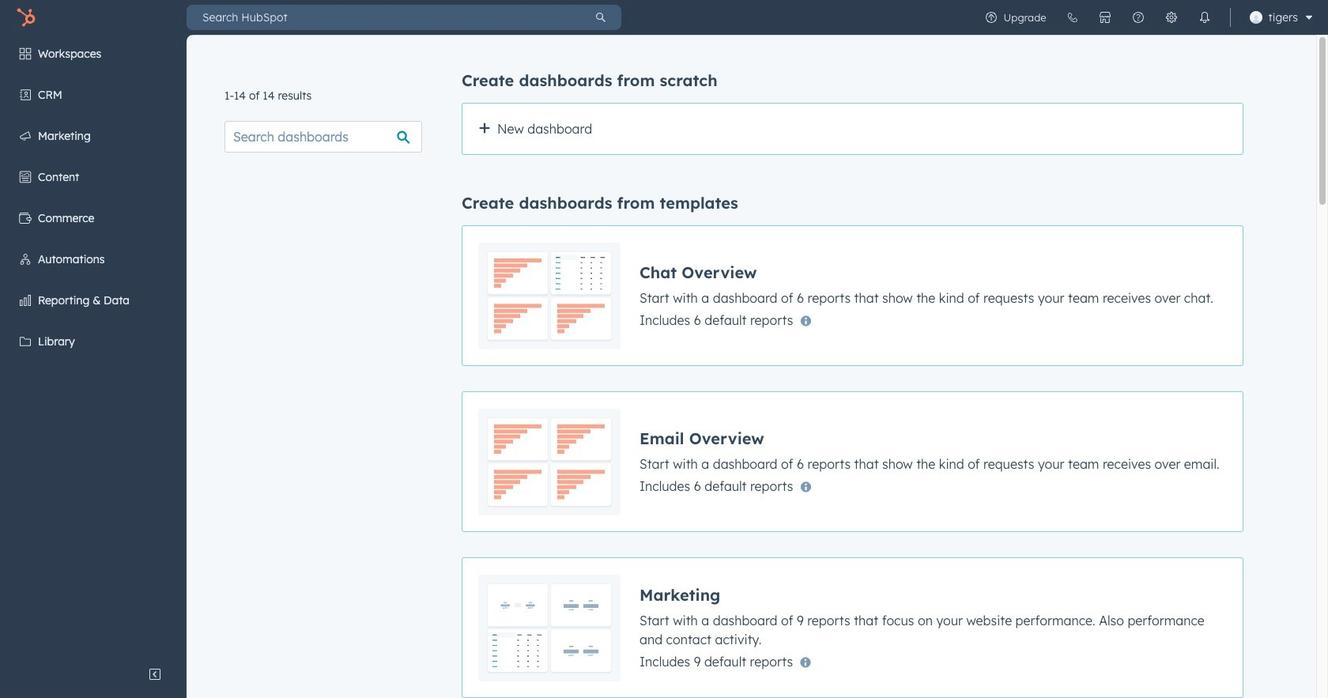 Task type: locate. For each thing, give the bounding box(es) containing it.
menu
[[975, 0, 1319, 35], [0, 35, 187, 659]]

2 none checkbox from the top
[[462, 557, 1244, 698]]

marketplaces image
[[1099, 11, 1111, 24]]

chat overview image
[[478, 242, 621, 350]]

1 none checkbox from the top
[[462, 391, 1244, 532]]

0 vertical spatial none checkbox
[[462, 391, 1244, 532]]

Search search field
[[225, 121, 422, 153]]

1 horizontal spatial menu
[[975, 0, 1319, 35]]

help image
[[1132, 11, 1145, 24]]

email overview image
[[478, 408, 621, 516]]

none checkbox chat overview
[[462, 225, 1244, 366]]

marketing image
[[478, 574, 621, 682]]

None checkbox
[[462, 391, 1244, 532], [462, 557, 1244, 698]]

None checkbox
[[462, 103, 1244, 155], [462, 225, 1244, 366], [462, 103, 1244, 155]]

1 vertical spatial none checkbox
[[462, 557, 1244, 698]]



Task type: vqa. For each thing, say whether or not it's contained in the screenshot.
Search search field
yes



Task type: describe. For each thing, give the bounding box(es) containing it.
howard n/a image
[[1250, 11, 1262, 24]]

Search HubSpot search field
[[187, 5, 580, 30]]

notifications image
[[1198, 11, 1211, 24]]

0 horizontal spatial menu
[[0, 35, 187, 659]]

settings image
[[1165, 11, 1178, 24]]

none checkbox 'email overview'
[[462, 391, 1244, 532]]

none checkbox marketing
[[462, 557, 1244, 698]]



